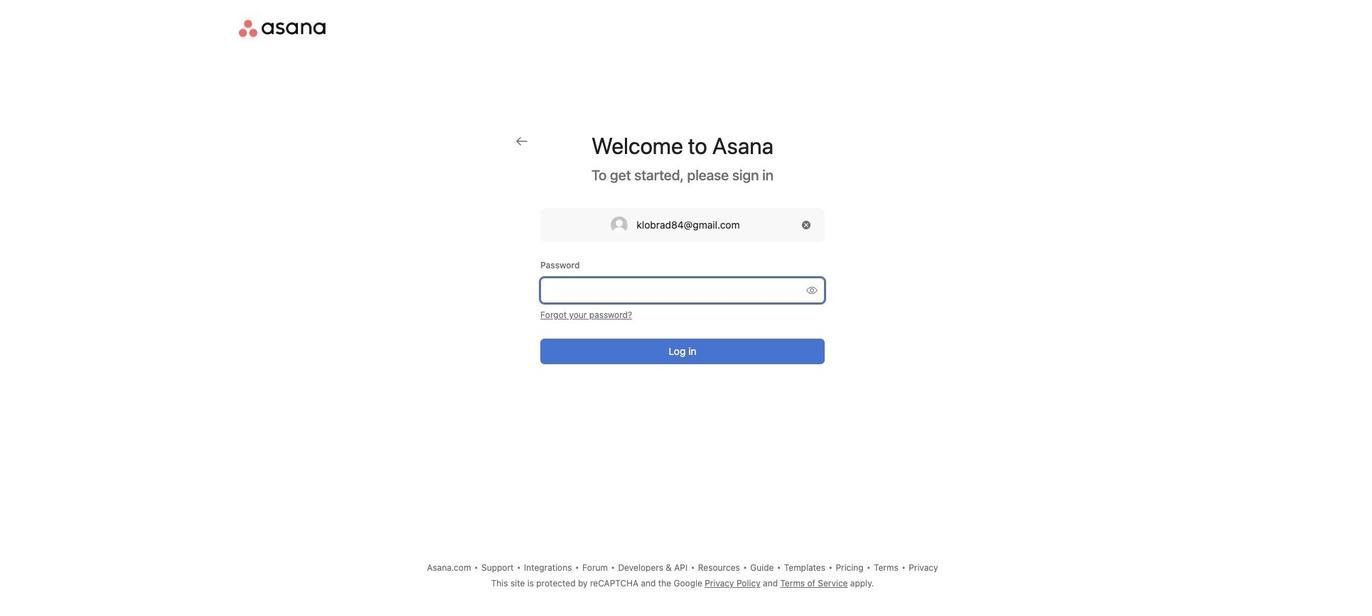 Task type: describe. For each thing, give the bounding box(es) containing it.
back image
[[516, 136, 528, 147]]

asana logo image
[[239, 20, 326, 37]]



Task type: vqa. For each thing, say whether or not it's contained in the screenshot.
plan
no



Task type: locate. For each thing, give the bounding box(es) containing it.
show password image
[[806, 285, 818, 297]]

None password field
[[540, 278, 825, 304]]

change email image
[[802, 221, 811, 230]]



